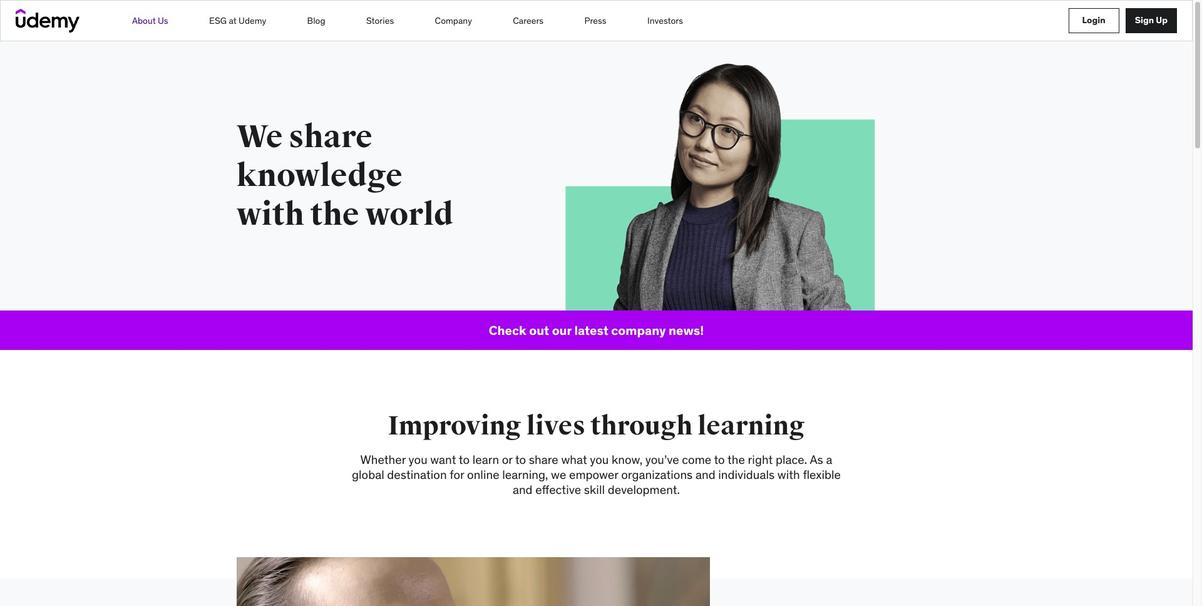Task type: locate. For each thing, give the bounding box(es) containing it.
share
[[289, 118, 372, 157], [529, 452, 558, 467]]

at
[[229, 15, 236, 26]]

to right come
[[714, 452, 725, 467]]

1 horizontal spatial to
[[515, 452, 526, 467]]

or
[[502, 452, 513, 467]]

effective
[[535, 482, 581, 497]]

1 vertical spatial the
[[727, 452, 745, 467]]

place.
[[776, 452, 807, 467]]

sign
[[1135, 14, 1154, 26]]

0 horizontal spatial you
[[409, 452, 427, 467]]

investors link
[[647, 9, 684, 33]]

you left want
[[409, 452, 427, 467]]

1 horizontal spatial with
[[777, 467, 800, 482]]

stories
[[366, 15, 394, 26]]

2 you from the left
[[590, 452, 609, 467]]

online
[[467, 467, 499, 482]]

about
[[132, 15, 156, 26]]

to
[[459, 452, 470, 467], [515, 452, 526, 467], [714, 452, 725, 467]]

check out our latest company news! link
[[489, 322, 704, 338]]

the
[[310, 195, 359, 234], [727, 452, 745, 467]]

1 horizontal spatial the
[[727, 452, 745, 467]]

come
[[682, 452, 711, 467]]

about us
[[132, 15, 168, 26]]

0 vertical spatial the
[[310, 195, 359, 234]]

0 horizontal spatial and
[[513, 482, 533, 497]]

as
[[810, 452, 823, 467]]

up
[[1156, 14, 1168, 26]]

to right want
[[459, 452, 470, 467]]

blog link
[[307, 9, 326, 33]]

0 horizontal spatial share
[[289, 118, 372, 157]]

sign up
[[1135, 14, 1168, 26]]

to right "or" on the left bottom of the page
[[515, 452, 526, 467]]

udemy image
[[16, 9, 80, 33]]

1 horizontal spatial share
[[529, 452, 558, 467]]

with
[[237, 195, 304, 234], [777, 467, 800, 482]]

udemy
[[239, 15, 266, 26]]

1 vertical spatial with
[[777, 467, 800, 482]]

global
[[352, 467, 384, 482]]

1 horizontal spatial you
[[590, 452, 609, 467]]

company
[[611, 322, 666, 338]]

our
[[552, 322, 572, 338]]

with inside we share knowledge with the world
[[237, 195, 304, 234]]

0 horizontal spatial with
[[237, 195, 304, 234]]

0 vertical spatial with
[[237, 195, 304, 234]]

0 vertical spatial share
[[289, 118, 372, 157]]

company link
[[434, 9, 473, 33]]

world
[[365, 195, 453, 234]]

organizations
[[621, 467, 693, 482]]

sign up link
[[1125, 8, 1177, 33]]

and
[[696, 467, 715, 482], [513, 482, 533, 497]]

2 horizontal spatial to
[[714, 452, 725, 467]]

what
[[561, 452, 587, 467]]

blog
[[307, 15, 325, 26]]

press
[[584, 15, 606, 26]]

1 vertical spatial share
[[529, 452, 558, 467]]

you right what
[[590, 452, 609, 467]]

with inside whether you want to learn or to share what you know, you've come to the right place. as a global destination for online learning, we empower organizations and individuals with flexible and effective skill development.
[[777, 467, 800, 482]]

check
[[489, 322, 526, 338]]

0 horizontal spatial the
[[310, 195, 359, 234]]

and left effective
[[513, 482, 533, 497]]

improving lives through learning
[[388, 410, 805, 442]]

for
[[450, 467, 464, 482]]

about us link
[[131, 9, 169, 33]]

0 horizontal spatial to
[[459, 452, 470, 467]]

you
[[409, 452, 427, 467], [590, 452, 609, 467]]

share inside whether you want to learn or to share what you know, you've come to the right place. as a global destination for online learning, we empower organizations and individuals with flexible and effective skill development.
[[529, 452, 558, 467]]

latest
[[574, 322, 608, 338]]

learn
[[472, 452, 499, 467]]

we
[[237, 118, 283, 157]]

and left individuals
[[696, 467, 715, 482]]

out
[[529, 322, 549, 338]]

press link
[[584, 9, 607, 33]]

whether
[[360, 452, 406, 467]]



Task type: vqa. For each thing, say whether or not it's contained in the screenshot.
Udemy News link
no



Task type: describe. For each thing, give the bounding box(es) containing it.
1 horizontal spatial and
[[696, 467, 715, 482]]

know,
[[612, 452, 642, 467]]

the inside whether you want to learn or to share what you know, you've come to the right place. as a global destination for online learning, we empower organizations and individuals with flexible and effective skill development.
[[727, 452, 745, 467]]

knowledge
[[237, 157, 403, 195]]

a
[[826, 452, 832, 467]]

flexible
[[803, 467, 841, 482]]

we share knowledge with the world
[[237, 118, 453, 234]]

through
[[590, 410, 693, 442]]

development.
[[608, 482, 680, 497]]

esg at udemy link
[[209, 9, 267, 33]]

esg at udemy
[[209, 15, 266, 26]]

the inside we share knowledge with the world
[[310, 195, 359, 234]]

share inside we share knowledge with the world
[[289, 118, 372, 157]]

learning
[[698, 410, 805, 442]]

check out our latest company news!
[[489, 322, 704, 338]]

2 to from the left
[[515, 452, 526, 467]]

investors
[[647, 15, 683, 26]]

lives
[[526, 410, 585, 442]]

stories link
[[366, 9, 395, 33]]

careers
[[513, 15, 544, 26]]

learning,
[[502, 467, 548, 482]]

esg
[[209, 15, 227, 26]]

1 you from the left
[[409, 452, 427, 467]]

whether you want to learn or to share what you know, you've come to the right place. as a global destination for online learning, we empower organizations and individuals with flexible and effective skill development.
[[352, 452, 841, 497]]

destination
[[387, 467, 447, 482]]

empower
[[569, 467, 618, 482]]

careers link
[[512, 9, 544, 33]]

login link
[[1068, 8, 1119, 33]]

improving
[[388, 410, 521, 442]]

login
[[1082, 14, 1105, 26]]

skill
[[584, 482, 605, 497]]

want
[[430, 452, 456, 467]]

news!
[[669, 322, 704, 338]]

we
[[551, 467, 566, 482]]

us
[[158, 15, 168, 26]]

1 to from the left
[[459, 452, 470, 467]]

individuals
[[718, 467, 775, 482]]

you've
[[645, 452, 679, 467]]

right
[[748, 452, 773, 467]]

3 to from the left
[[714, 452, 725, 467]]

company
[[435, 15, 472, 26]]



